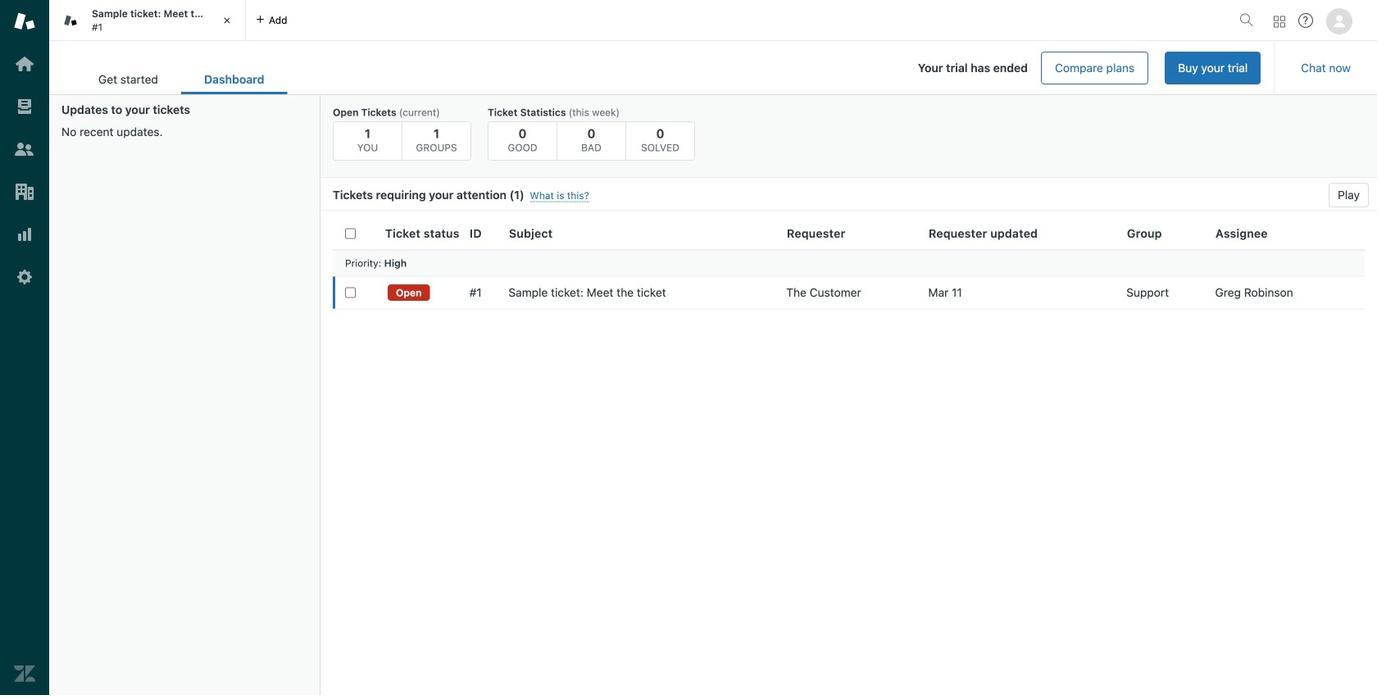 Task type: locate. For each thing, give the bounding box(es) containing it.
tab
[[49, 0, 246, 41], [75, 64, 181, 94]]

tab list
[[75, 64, 287, 94]]

get started image
[[14, 53, 35, 75]]

Select All Tickets checkbox
[[345, 228, 356, 239]]

customers image
[[14, 139, 35, 160]]

close image
[[219, 12, 235, 29]]

grid
[[321, 217, 1377, 695]]

None checkbox
[[345, 287, 356, 298]]

get help image
[[1299, 13, 1313, 28]]

main element
[[0, 0, 49, 695]]

1 vertical spatial tab
[[75, 64, 181, 94]]

zendesk products image
[[1274, 16, 1286, 27]]

reporting image
[[14, 224, 35, 245]]



Task type: describe. For each thing, give the bounding box(es) containing it.
zendesk image
[[14, 663, 35, 685]]

zendesk support image
[[14, 11, 35, 32]]

views image
[[14, 96, 35, 117]]

organizations image
[[14, 181, 35, 203]]

0 vertical spatial tab
[[49, 0, 246, 41]]

tabs tab list
[[49, 0, 1233, 41]]

admin image
[[14, 266, 35, 288]]



Task type: vqa. For each thing, say whether or not it's contained in the screenshot.
'progress bar'
no



